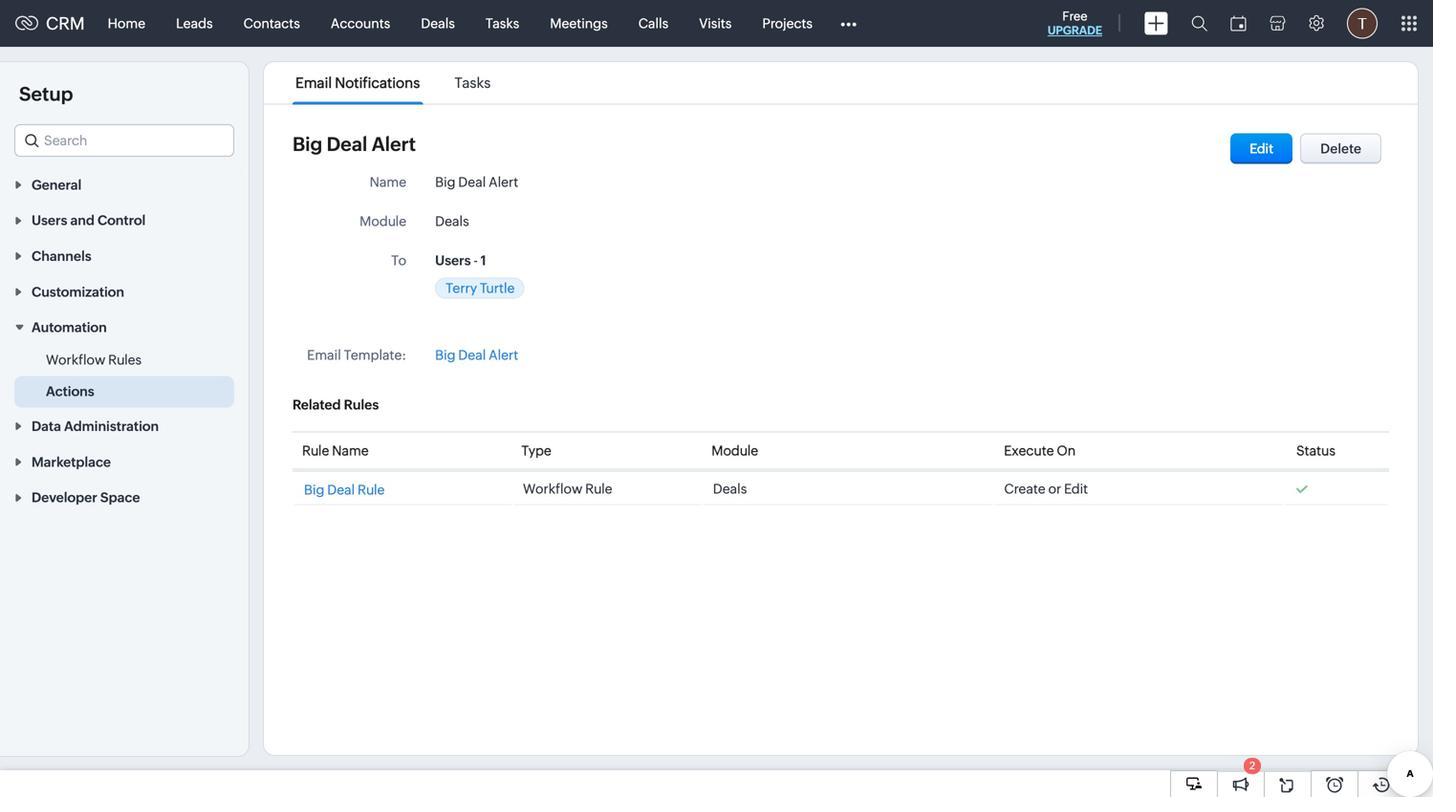 Task type: describe. For each thing, give the bounding box(es) containing it.
workflow rules
[[46, 352, 142, 368]]

to
[[391, 253, 406, 268]]

accounts link
[[315, 0, 406, 46]]

big deal alert link
[[435, 348, 518, 363]]

calendar image
[[1230, 16, 1247, 31]]

0 horizontal spatial rule
[[302, 443, 329, 458]]

terry
[[446, 281, 477, 296]]

workflow rule
[[523, 481, 612, 497]]

create
[[1004, 481, 1046, 497]]

rule name
[[302, 443, 369, 458]]

crm link
[[15, 14, 85, 33]]

projects
[[762, 16, 813, 31]]

1 vertical spatial tasks link
[[452, 75, 494, 91]]

space
[[100, 490, 140, 505]]

0 vertical spatial module
[[360, 214, 406, 229]]

data administration
[[32, 419, 159, 434]]

0 vertical spatial big deal alert
[[293, 133, 416, 155]]

rules for related rules
[[344, 397, 379, 413]]

home
[[108, 16, 145, 31]]

contacts
[[243, 16, 300, 31]]

2
[[1249, 760, 1255, 772]]

visits link
[[684, 0, 747, 46]]

email notifications
[[295, 75, 420, 91]]

general
[[32, 177, 82, 192]]

developer space button
[[0, 479, 249, 515]]

developer
[[32, 490, 97, 505]]

list containing email notifications
[[278, 62, 508, 104]]

1 vertical spatial module
[[711, 443, 758, 458]]

channels
[[32, 249, 91, 264]]

visits
[[699, 16, 732, 31]]

0 vertical spatial name
[[370, 174, 406, 190]]

actions
[[46, 384, 94, 399]]

2 horizontal spatial rule
[[585, 481, 612, 497]]

2 vertical spatial big deal alert
[[435, 348, 518, 363]]

0 vertical spatial deals
[[421, 16, 455, 31]]

crm
[[46, 14, 85, 33]]

2 vertical spatial alert
[[489, 348, 518, 363]]

and
[[70, 213, 95, 228]]

data administration button
[[0, 408, 249, 444]]

free upgrade
[[1048, 9, 1102, 37]]

big deal rule link
[[304, 481, 385, 498]]

big down email notifications link
[[293, 133, 322, 155]]

workflow rules link
[[46, 351, 142, 370]]

execute
[[1004, 443, 1054, 458]]

users for users - 1
[[435, 253, 471, 268]]

administration
[[64, 419, 159, 434]]

projects link
[[747, 0, 828, 46]]

calls
[[638, 16, 668, 31]]

notifications
[[335, 75, 420, 91]]

workflow for workflow rule
[[523, 481, 583, 497]]

1 horizontal spatial rule
[[358, 482, 385, 498]]

create or edit
[[1004, 481, 1088, 497]]



Task type: locate. For each thing, give the bounding box(es) containing it.
data
[[32, 419, 61, 434]]

automation button
[[0, 309, 249, 345]]

automation
[[32, 320, 107, 335]]

template:
[[344, 348, 406, 363]]

Search text field
[[15, 125, 233, 156]]

big deal alert
[[293, 133, 416, 155], [435, 174, 518, 190], [435, 348, 518, 363]]

calls link
[[623, 0, 684, 46]]

search element
[[1180, 0, 1219, 47]]

terry turtle link
[[446, 281, 515, 296]]

users inside dropdown button
[[32, 213, 67, 228]]

deals link
[[406, 0, 470, 46]]

1 horizontal spatial workflow
[[523, 481, 583, 497]]

marketplace
[[32, 454, 111, 470]]

email notifications link
[[293, 75, 423, 91]]

email for email template:
[[307, 348, 341, 363]]

deals
[[421, 16, 455, 31], [435, 214, 469, 229], [713, 481, 747, 497]]

tasks
[[486, 16, 519, 31], [455, 75, 491, 91]]

leads
[[176, 16, 213, 31]]

email up related
[[307, 348, 341, 363]]

execute on
[[1004, 443, 1076, 458]]

-
[[474, 253, 478, 268]]

module
[[360, 214, 406, 229], [711, 443, 758, 458]]

deal down email notifications link
[[327, 133, 367, 155]]

email
[[295, 75, 332, 91], [307, 348, 341, 363]]

big deal alert down terry turtle
[[435, 348, 518, 363]]

on
[[1057, 443, 1076, 458]]

1 vertical spatial deals
[[435, 214, 469, 229]]

name up big deal rule link
[[332, 443, 369, 458]]

turtle
[[480, 281, 515, 296]]

1 vertical spatial tasks
[[455, 75, 491, 91]]

0 horizontal spatial workflow
[[46, 352, 105, 368]]

tasks link left meetings
[[470, 0, 535, 46]]

big
[[293, 133, 322, 155], [435, 174, 456, 190], [435, 348, 456, 363], [304, 482, 324, 498]]

None button
[[1230, 133, 1293, 164], [1300, 133, 1381, 164], [1230, 133, 1293, 164], [1300, 133, 1381, 164]]

terry turtle
[[446, 281, 515, 296]]

workflow
[[46, 352, 105, 368], [523, 481, 583, 497]]

deal
[[327, 133, 367, 155], [458, 174, 486, 190], [458, 348, 486, 363], [327, 482, 355, 498]]

rules down automation "dropdown button"
[[108, 352, 142, 368]]

1 horizontal spatial module
[[711, 443, 758, 458]]

edit
[[1064, 481, 1088, 497]]

related rules
[[293, 397, 379, 413]]

rules inside "automation" region
[[108, 352, 142, 368]]

rules
[[108, 352, 142, 368], [344, 397, 379, 413]]

1 vertical spatial alert
[[489, 174, 518, 190]]

create menu element
[[1133, 0, 1180, 46]]

alert
[[372, 133, 416, 155], [489, 174, 518, 190], [489, 348, 518, 363]]

0 horizontal spatial module
[[360, 214, 406, 229]]

setup
[[19, 83, 73, 105]]

big deal alert down email notifications link
[[293, 133, 416, 155]]

workflow for workflow rules
[[46, 352, 105, 368]]

or
[[1048, 481, 1061, 497]]

big deal alert up the - on the left of page
[[435, 174, 518, 190]]

1 vertical spatial users
[[435, 253, 471, 268]]

0 horizontal spatial users
[[32, 213, 67, 228]]

0 vertical spatial alert
[[372, 133, 416, 155]]

big deal rule
[[304, 482, 385, 498]]

developer space
[[32, 490, 140, 505]]

profile element
[[1336, 0, 1389, 46]]

home link
[[92, 0, 161, 46]]

1 horizontal spatial name
[[370, 174, 406, 190]]

customization
[[32, 284, 124, 300]]

1 vertical spatial name
[[332, 443, 369, 458]]

users left the - on the left of page
[[435, 253, 471, 268]]

0 vertical spatial tasks
[[486, 16, 519, 31]]

users for users and control
[[32, 213, 67, 228]]

workflow inside "automation" region
[[46, 352, 105, 368]]

0 horizontal spatial name
[[332, 443, 369, 458]]

list
[[278, 62, 508, 104]]

rules for workflow rules
[[108, 352, 142, 368]]

users
[[32, 213, 67, 228], [435, 253, 471, 268]]

general button
[[0, 166, 249, 202]]

None field
[[14, 124, 234, 157]]

tasks link
[[470, 0, 535, 46], [452, 75, 494, 91]]

1 horizontal spatial users
[[435, 253, 471, 268]]

rules right related
[[344, 397, 379, 413]]

leads link
[[161, 0, 228, 46]]

0 horizontal spatial rules
[[108, 352, 142, 368]]

1 vertical spatial rules
[[344, 397, 379, 413]]

tasks right deals link
[[486, 16, 519, 31]]

0 vertical spatial tasks link
[[470, 0, 535, 46]]

deal down rule name
[[327, 482, 355, 498]]

email for email notifications
[[295, 75, 332, 91]]

1
[[480, 253, 486, 268]]

tasks link down deals link
[[452, 75, 494, 91]]

customization button
[[0, 273, 249, 309]]

1 vertical spatial big deal alert
[[435, 174, 518, 190]]

deal down terry turtle
[[458, 348, 486, 363]]

automation region
[[0, 345, 249, 408]]

rule
[[302, 443, 329, 458], [585, 481, 612, 497], [358, 482, 385, 498]]

2 vertical spatial deals
[[713, 481, 747, 497]]

workflow up actions
[[46, 352, 105, 368]]

1 horizontal spatial rules
[[344, 397, 379, 413]]

big up users - 1
[[435, 174, 456, 190]]

accounts
[[331, 16, 390, 31]]

email left the notifications
[[295, 75, 332, 91]]

control
[[98, 213, 146, 228]]

Other Modules field
[[828, 8, 869, 39]]

1 vertical spatial email
[[307, 348, 341, 363]]

deal up the - on the left of page
[[458, 174, 486, 190]]

related
[[293, 397, 341, 413]]

search image
[[1191, 15, 1207, 32]]

actions link
[[46, 382, 94, 401]]

contacts link
[[228, 0, 315, 46]]

name up 'to'
[[370, 174, 406, 190]]

users and control
[[32, 213, 146, 228]]

0 vertical spatial rules
[[108, 352, 142, 368]]

type
[[521, 443, 551, 458]]

users and control button
[[0, 202, 249, 238]]

0 vertical spatial workflow
[[46, 352, 105, 368]]

workflow down type
[[523, 481, 583, 497]]

meetings
[[550, 16, 608, 31]]

create menu image
[[1144, 12, 1168, 35]]

0 vertical spatial email
[[295, 75, 332, 91]]

1 vertical spatial workflow
[[523, 481, 583, 497]]

email template:
[[307, 348, 406, 363]]

free
[[1062, 9, 1088, 23]]

channels button
[[0, 238, 249, 273]]

big down rule name
[[304, 482, 324, 498]]

upgrade
[[1048, 24, 1102, 37]]

tasks down deals link
[[455, 75, 491, 91]]

big down terry
[[435, 348, 456, 363]]

meetings link
[[535, 0, 623, 46]]

0 vertical spatial users
[[32, 213, 67, 228]]

users left and
[[32, 213, 67, 228]]

profile image
[[1347, 8, 1378, 39]]

name
[[370, 174, 406, 190], [332, 443, 369, 458]]

marketplace button
[[0, 444, 249, 479]]

status
[[1296, 443, 1336, 458]]

users - 1
[[435, 253, 486, 268]]



Task type: vqa. For each thing, say whether or not it's contained in the screenshot.
list containing Email Notifications
yes



